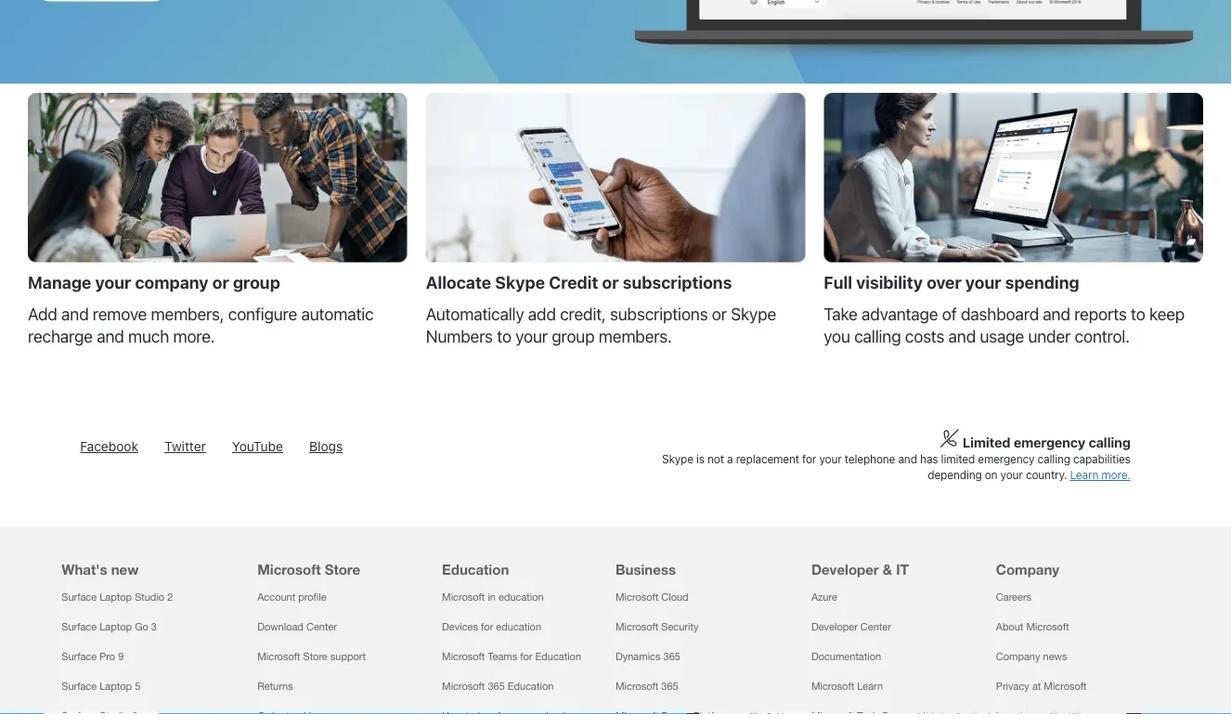 Task type: locate. For each thing, give the bounding box(es) containing it.
more. down capabilities at the right bottom of the page
[[1102, 469, 1131, 482]]

youtube link
[[232, 440, 283, 455]]

company up careers
[[997, 562, 1060, 578]]

emergency
[[1014, 435, 1086, 451], [978, 454, 1035, 467]]

youtube
[[232, 440, 283, 455]]

calling up country. at the bottom right
[[1038, 454, 1071, 467]]

1 vertical spatial laptop
[[100, 622, 132, 634]]

1 vertical spatial calling
[[1089, 435, 1131, 451]]

skype left is
[[662, 454, 694, 467]]

5
[[135, 681, 141, 693]]

add and remove members, configure automatic recharge and much more.
[[28, 304, 374, 347]]

1 center from the left
[[307, 622, 337, 634]]

1 vertical spatial education
[[536, 651, 582, 663]]

0 vertical spatial more.
[[173, 327, 215, 347]]

microsoft down business
[[616, 592, 659, 604]]

surface pro 9
[[62, 651, 124, 663]]

surface left pro
[[62, 651, 97, 663]]

1 vertical spatial subscriptions
[[610, 304, 708, 324]]

skype
[[495, 273, 545, 293], [731, 304, 777, 324], [662, 454, 694, 467]]

0 horizontal spatial group
[[233, 273, 280, 293]]

your up dashboard
[[966, 273, 1002, 293]]

microsoft up account profile on the bottom left of the page
[[258, 562, 321, 578]]

devices for education
[[442, 622, 542, 634]]

laptop left go
[[100, 622, 132, 634]]

1 vertical spatial learn
[[858, 681, 884, 693]]

skype manager image
[[625, 0, 1204, 65]]

skype inside limited emergency calling skype is not a replacement for your telephone and has limited emergency calling capabilities depending on your country.
[[662, 454, 694, 467]]

limited
[[963, 435, 1011, 451]]

0 vertical spatial store
[[325, 562, 360, 578]]

1 horizontal spatial calling
[[1038, 454, 1071, 467]]

0 horizontal spatial to
[[497, 327, 512, 347]]

learn inside footer resource links element
[[858, 681, 884, 693]]

1 vertical spatial to
[[497, 327, 512, 347]]

microsoft left in
[[442, 592, 485, 604]]

documentation
[[812, 651, 882, 663]]

blogs link
[[309, 440, 343, 455]]

developer for developer center
[[812, 622, 858, 634]]

what's
[[62, 562, 107, 578]]

add
[[28, 304, 57, 324]]

microsoft inside microsoft store heading
[[258, 562, 321, 578]]

subscriptions
[[623, 273, 732, 293], [610, 304, 708, 324]]

3 surface from the top
[[62, 651, 97, 663]]

your right on
[[1001, 469, 1023, 482]]

1 vertical spatial store
[[303, 651, 328, 663]]

company inside heading
[[997, 562, 1060, 578]]

company news
[[997, 651, 1068, 663]]

2 vertical spatial laptop
[[100, 681, 132, 693]]

calling up capabilities at the right bottom of the page
[[1089, 435, 1131, 451]]

microsoft in education
[[442, 592, 544, 604]]

2 center from the left
[[861, 622, 892, 634]]

microsoft
[[258, 562, 321, 578], [442, 592, 485, 604], [616, 592, 659, 604], [616, 622, 659, 634], [1027, 622, 1070, 634], [258, 651, 300, 663], [442, 651, 485, 663], [442, 681, 485, 693], [616, 681, 659, 693], [812, 681, 855, 693], [1044, 681, 1087, 693]]

for right devices at bottom left
[[481, 622, 494, 634]]

surface for surface pro 9
[[62, 651, 97, 663]]

learn down documentation link
[[858, 681, 884, 693]]

and
[[61, 304, 89, 324], [1044, 304, 1071, 324], [97, 327, 124, 347], [949, 327, 976, 347], [899, 454, 918, 467]]

education up microsoft teams for education link
[[496, 622, 542, 634]]

education down microsoft teams for education link
[[508, 681, 554, 693]]

credit
[[549, 273, 599, 293]]

store
[[325, 562, 360, 578], [303, 651, 328, 663]]

2 laptop from the top
[[100, 622, 132, 634]]

company news link
[[997, 651, 1068, 663]]

education for microsoft in education
[[499, 592, 544, 604]]

download center
[[258, 622, 337, 634]]

microsoft down documentation link
[[812, 681, 855, 693]]

credit,
[[560, 304, 606, 324]]

what's new
[[62, 562, 139, 578]]

developer inside heading
[[812, 562, 879, 578]]

1 horizontal spatial center
[[861, 622, 892, 634]]

your down add
[[516, 327, 548, 347]]

2 horizontal spatial for
[[803, 454, 817, 467]]

laptop down new
[[100, 592, 132, 604]]

or inside automatically add credit, subscriptions or skype numbers to your group members.
[[712, 304, 727, 324]]

1 horizontal spatial or
[[602, 273, 619, 293]]

0 horizontal spatial center
[[307, 622, 337, 634]]

your inside automatically add credit, subscriptions or skype numbers to your group members.
[[516, 327, 548, 347]]

group down credit,
[[552, 327, 595, 347]]

and inside limited emergency calling skype is not a replacement for your telephone and has limited emergency calling capabilities depending on your country.
[[899, 454, 918, 467]]

emergency up on
[[978, 454, 1035, 467]]

surface down what's
[[62, 592, 97, 604]]

capabilities
[[1074, 454, 1131, 467]]

microsoft for microsoft store
[[258, 562, 321, 578]]

2 horizontal spatial skype
[[731, 304, 777, 324]]

education inside heading
[[442, 562, 509, 578]]

365 down security
[[664, 651, 681, 663]]

education right the teams on the bottom of the page
[[536, 651, 582, 663]]

0 horizontal spatial skype
[[495, 273, 545, 293]]

not
[[708, 454, 724, 467]]

&
[[883, 562, 893, 578]]

and left has
[[899, 454, 918, 467]]

dashboard
[[961, 304, 1039, 324]]

for right "replacement"
[[803, 454, 817, 467]]

or for subscriptions
[[602, 273, 619, 293]]

developer for developer & it
[[812, 562, 879, 578]]

2 developer from the top
[[812, 622, 858, 634]]

numbers
[[426, 327, 493, 347]]

2 company from the top
[[997, 651, 1041, 663]]

1 horizontal spatial for
[[520, 651, 533, 663]]

microsoft down dynamics
[[616, 681, 659, 693]]

0 horizontal spatial calling
[[855, 327, 901, 347]]

members,
[[151, 304, 224, 324]]

on
[[985, 469, 998, 482]]

for
[[803, 454, 817, 467], [481, 622, 494, 634], [520, 651, 533, 663]]

1 laptop from the top
[[100, 592, 132, 604]]

education for devices for education
[[496, 622, 542, 634]]

education
[[442, 562, 509, 578], [536, 651, 582, 663], [508, 681, 554, 693]]

0 horizontal spatial or
[[212, 273, 229, 293]]

skype inside automatically add credit, subscriptions or skype numbers to your group members.
[[731, 304, 777, 324]]

0 vertical spatial education
[[499, 592, 544, 604]]

calling down advantage
[[855, 327, 901, 347]]

surface
[[62, 592, 97, 604], [62, 622, 97, 634], [62, 651, 97, 663], [62, 681, 97, 693]]

2 vertical spatial for
[[520, 651, 533, 663]]

1 horizontal spatial more.
[[1102, 469, 1131, 482]]

2 vertical spatial education
[[508, 681, 554, 693]]

0 vertical spatial to
[[1131, 304, 1146, 324]]

microsoft down devices at bottom left
[[442, 651, 485, 663]]

company for company
[[997, 562, 1060, 578]]

1 developer from the top
[[812, 562, 879, 578]]

surface down surface pro 9
[[62, 681, 97, 693]]

privacy at microsoft
[[997, 681, 1087, 693]]

0 vertical spatial developer
[[812, 562, 879, 578]]

surface laptop studio 2 link
[[62, 592, 173, 604]]

0 vertical spatial calling
[[855, 327, 901, 347]]

4 surface from the top
[[62, 681, 97, 693]]

developer & it heading
[[812, 527, 974, 583]]

store inside heading
[[325, 562, 360, 578]]

learn
[[1071, 469, 1099, 482], [858, 681, 884, 693]]

0 vertical spatial for
[[803, 454, 817, 467]]

to down automatically on the left top of page
[[497, 327, 512, 347]]

laptop left 5
[[100, 681, 132, 693]]

to inside take advantage of dashboard and reports to keep you calling costs and usage under control.
[[1131, 304, 1146, 324]]

recharge
[[28, 327, 93, 347]]

go
[[135, 622, 148, 634]]

0 vertical spatial education
[[442, 562, 509, 578]]

3
[[151, 622, 157, 634]]

to left keep
[[1131, 304, 1146, 324]]

1 horizontal spatial skype
[[662, 454, 694, 467]]

1 vertical spatial skype
[[731, 304, 777, 324]]

365 for business
[[662, 681, 679, 693]]

1 surface from the top
[[62, 592, 97, 604]]

0 vertical spatial laptop
[[100, 592, 132, 604]]

0 vertical spatial group
[[233, 273, 280, 293]]

company heading
[[997, 527, 1159, 583]]

you
[[824, 327, 851, 347]]

1 vertical spatial developer
[[812, 622, 858, 634]]

group inside automatically add credit, subscriptions or skype numbers to your group members.
[[552, 327, 595, 347]]

developer up azure link
[[812, 562, 879, 578]]

0 vertical spatial learn
[[1071, 469, 1099, 482]]

more. down members,
[[173, 327, 215, 347]]

for right the teams on the bottom of the page
[[520, 651, 533, 663]]

surface for surface laptop 5
[[62, 681, 97, 693]]

0 horizontal spatial learn
[[858, 681, 884, 693]]

group up configure
[[233, 273, 280, 293]]

to
[[1131, 304, 1146, 324], [497, 327, 512, 347]]

blogs
[[309, 440, 343, 455]]

microsoft for microsoft security
[[616, 622, 659, 634]]

1 vertical spatial group
[[552, 327, 595, 347]]

center up documentation
[[861, 622, 892, 634]]

full visibility over your spending
[[824, 273, 1080, 293]]

0 horizontal spatial more.
[[173, 327, 215, 347]]

365 down the teams on the bottom of the page
[[488, 681, 505, 693]]

it
[[897, 562, 909, 578]]

2 vertical spatial skype
[[662, 454, 694, 467]]

learn more. link
[[1071, 469, 1131, 482]]

allocate skype credit or subscriptions
[[426, 273, 732, 293]]

microsoft down download
[[258, 651, 300, 663]]

3 laptop from the top
[[100, 681, 132, 693]]

microsoft for microsoft 365
[[616, 681, 659, 693]]

take
[[824, 304, 858, 324]]

1 vertical spatial for
[[481, 622, 494, 634]]

surface up surface pro 9
[[62, 622, 97, 634]]

main content
[[0, 0, 1232, 385]]

skype manager on phone image
[[426, 93, 806, 263]]

microsoft up dynamics
[[616, 622, 659, 634]]

1 vertical spatial education
[[496, 622, 542, 634]]

and down of
[[949, 327, 976, 347]]

1 horizontal spatial group
[[552, 327, 595, 347]]

store left support on the bottom left of page
[[303, 651, 328, 663]]

privacy
[[997, 681, 1030, 693]]

microsoft 365 education link
[[442, 681, 554, 693]]

manage your company or group
[[28, 273, 280, 293]]

profile
[[298, 592, 327, 604]]

learn down capabilities at the right bottom of the page
[[1071, 469, 1099, 482]]

2 surface from the top
[[62, 622, 97, 634]]

company up 'privacy'
[[997, 651, 1041, 663]]

microsoft 365 education
[[442, 681, 554, 693]]

2
[[167, 592, 173, 604]]

telephone
[[845, 454, 896, 467]]

add
[[528, 304, 556, 324]]

1 company from the top
[[997, 562, 1060, 578]]

0 vertical spatial company
[[997, 562, 1060, 578]]

1 horizontal spatial to
[[1131, 304, 1146, 324]]

documentation link
[[812, 651, 882, 663]]

emergency up country. at the bottom right
[[1014, 435, 1086, 451]]

2 horizontal spatial calling
[[1089, 435, 1131, 451]]

careers link
[[997, 592, 1032, 604]]

skype left the take
[[731, 304, 777, 324]]

calling
[[855, 327, 901, 347], [1089, 435, 1131, 451], [1038, 454, 1071, 467]]

center down profile
[[307, 622, 337, 634]]

devices
[[442, 622, 478, 634]]

developer
[[812, 562, 879, 578], [812, 622, 858, 634]]

education up in
[[442, 562, 509, 578]]

365 down dynamics 365 link on the bottom of page
[[662, 681, 679, 693]]

0 vertical spatial skype
[[495, 273, 545, 293]]

dynamics
[[616, 651, 661, 663]]

has
[[921, 454, 939, 467]]

microsoft down microsoft teams for education
[[442, 681, 485, 693]]

microsoft learn
[[812, 681, 884, 693]]

store up profile
[[325, 562, 360, 578]]

2 horizontal spatial or
[[712, 304, 727, 324]]

developer down azure
[[812, 622, 858, 634]]

skype up add
[[495, 273, 545, 293]]

calling inside take advantage of dashboard and reports to keep you calling costs and usage under control.
[[855, 327, 901, 347]]

1 vertical spatial company
[[997, 651, 1041, 663]]

developer center link
[[812, 622, 892, 634]]

education right in
[[499, 592, 544, 604]]

microsoft store support link
[[258, 651, 366, 663]]

microsoft security link
[[616, 622, 699, 634]]

laptop for studio
[[100, 592, 132, 604]]

subscriptions inside automatically add credit, subscriptions or skype numbers to your group members.
[[610, 304, 708, 324]]

take advantage of dashboard and reports to keep you calling costs and usage under control.
[[824, 304, 1185, 347]]

365 for education
[[488, 681, 505, 693]]

spending
[[1006, 273, 1080, 293]]



Task type: vqa. For each thing, say whether or not it's contained in the screenshot.


Task type: describe. For each thing, give the bounding box(es) containing it.
developer center
[[812, 622, 892, 634]]

microsoft store
[[258, 562, 360, 578]]

center for developer
[[861, 622, 892, 634]]

manage
[[28, 273, 91, 293]]

1 vertical spatial more.
[[1102, 469, 1131, 482]]

returns
[[258, 681, 293, 693]]

center for microsoft
[[307, 622, 337, 634]]

account profile link
[[258, 592, 327, 604]]

pro
[[100, 651, 115, 663]]

business heading
[[616, 527, 790, 583]]

your up remove
[[95, 273, 131, 293]]

main content containing manage your company or group
[[0, 0, 1232, 385]]

twitter
[[165, 440, 206, 455]]

control.
[[1075, 327, 1130, 347]]

9
[[118, 651, 124, 663]]

microsoft for microsoft teams for education
[[442, 651, 485, 663]]

studio
[[135, 592, 165, 604]]

over
[[927, 273, 962, 293]]

download center link
[[258, 622, 337, 634]]

for inside limited emergency calling skype is not a replacement for your telephone and has limited emergency calling capabilities depending on your country.
[[803, 454, 817, 467]]

facebook
[[80, 440, 138, 455]]

download
[[258, 622, 304, 634]]

facebook link
[[80, 440, 138, 455]]

reports
[[1075, 304, 1127, 324]]

in
[[488, 592, 496, 604]]

more. inside add and remove members, configure automatic recharge and much more.
[[173, 327, 215, 347]]

configure
[[228, 304, 297, 324]]

or for group
[[212, 273, 229, 293]]

azure
[[812, 592, 838, 604]]

education heading
[[442, 527, 605, 583]]

usage
[[980, 327, 1025, 347]]

surface laptop go 3 link
[[62, 622, 157, 634]]

1 vertical spatial emergency
[[978, 454, 1035, 467]]

to inside automatically add credit, subscriptions or skype numbers to your group members.
[[497, 327, 512, 347]]

privacy at microsoft link
[[997, 681, 1087, 693]]

and up recharge
[[61, 304, 89, 324]]

surface for surface laptop studio 2
[[62, 592, 97, 604]]

microsoft security
[[616, 622, 699, 634]]

microsoft store heading
[[258, 527, 420, 583]]

developer & it
[[812, 562, 909, 578]]

about microsoft link
[[997, 622, 1070, 634]]

microsoft store support
[[258, 651, 366, 663]]

and down remove
[[97, 327, 124, 347]]

microsoft for microsoft store support
[[258, 651, 300, 663]]

microsoft in education link
[[442, 592, 544, 604]]

laptop for go
[[100, 622, 132, 634]]

depending
[[928, 469, 982, 482]]

automatically add credit, subscriptions or skype numbers to your group members.
[[426, 304, 777, 347]]

business
[[616, 562, 676, 578]]

0 vertical spatial subscriptions
[[623, 273, 732, 293]]

teams
[[488, 651, 518, 663]]

microsoft for microsoft in education
[[442, 592, 485, 604]]

dynamics 365
[[616, 651, 681, 663]]

microsoft teams for education link
[[442, 651, 582, 663]]

members.
[[599, 327, 672, 347]]

microsoft for microsoft cloud
[[616, 592, 659, 604]]

0 horizontal spatial for
[[481, 622, 494, 634]]

surface laptop 5
[[62, 681, 141, 693]]

returns link
[[258, 681, 293, 693]]

new
[[111, 562, 139, 578]]

much
[[128, 327, 169, 347]]

under
[[1029, 327, 1071, 347]]

replacement
[[736, 454, 800, 467]]

surface laptop studio 2
[[62, 592, 173, 604]]

1 horizontal spatial learn
[[1071, 469, 1099, 482]]

microsoft for microsoft learn
[[812, 681, 855, 693]]

twitter link
[[165, 440, 206, 455]]

group of people image
[[28, 93, 407, 263]]

dynamics 365 link
[[616, 651, 681, 663]]

azure link
[[812, 592, 838, 604]]

full
[[824, 273, 853, 293]]

store for microsoft store
[[325, 562, 360, 578]]

limited emergency calling skype is not a replacement for your telephone and has limited emergency calling capabilities depending on your country.
[[662, 435, 1131, 482]]

keep
[[1150, 304, 1185, 324]]

laptop for 5
[[100, 681, 132, 693]]

microsoft teams for education
[[442, 651, 582, 663]]

cloud
[[662, 592, 689, 604]]

of
[[943, 304, 957, 324]]

limited
[[942, 454, 975, 467]]

company
[[135, 273, 209, 293]]

costs
[[906, 327, 945, 347]]

footer resource links element
[[0, 527, 1232, 714]]

microsoft cloud link
[[616, 592, 689, 604]]

microsoft cloud
[[616, 592, 689, 604]]

automatic
[[301, 304, 374, 324]]

company for company news
[[997, 651, 1041, 663]]

0 vertical spatial emergency
[[1014, 435, 1086, 451]]

devices for education link
[[442, 622, 542, 634]]

microsoft up news
[[1027, 622, 1070, 634]]

a
[[727, 454, 733, 467]]

surface for surface laptop go 3
[[62, 622, 97, 634]]

microsoft for microsoft 365 education
[[442, 681, 485, 693]]

is
[[697, 454, 705, 467]]

surface laptop go 3
[[62, 622, 157, 634]]

visibility
[[857, 273, 923, 293]]

automatically
[[426, 304, 524, 324]]

store for microsoft store support
[[303, 651, 328, 663]]

skype manager on desktop image
[[824, 93, 1204, 263]]

careers
[[997, 592, 1032, 604]]

support
[[331, 651, 366, 663]]

security
[[662, 622, 699, 634]]

and up under
[[1044, 304, 1071, 324]]

microsoft right at
[[1044, 681, 1087, 693]]

account
[[258, 592, 296, 604]]

about microsoft
[[997, 622, 1070, 634]]

your left telephone
[[820, 454, 842, 467]]

what's new heading
[[62, 527, 235, 583]]

microsoft learn link
[[812, 681, 884, 693]]

2 vertical spatial calling
[[1038, 454, 1071, 467]]



